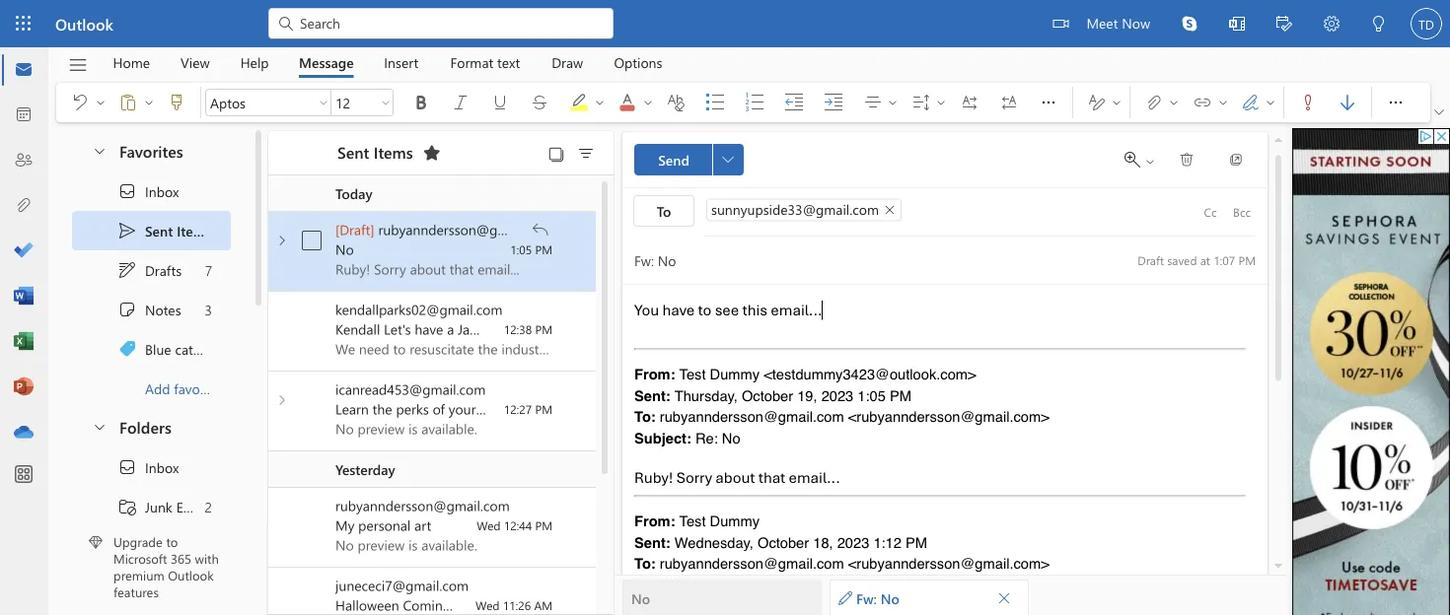 Task type: vqa. For each thing, say whether or not it's contained in the screenshot.
4 related to 
no



Task type: locate. For each thing, give the bounding box(es) containing it.
include group
[[1135, 83, 1280, 122]]

 left 'folders'
[[92, 419, 108, 435]]

0 horizontal spatial 
[[1039, 93, 1059, 112]]

from: up thursday,
[[635, 366, 676, 383]]

 inbox up  tree item
[[117, 182, 179, 201]]

2023 right 19,
[[822, 387, 854, 405]]

view button
[[166, 47, 225, 78]]

draw
[[552, 53, 583, 72]]

1:05 inside from: test dummy <testdummy3423@outlook.com> sent: thursday, october 19, 2023 1:05 pm to: rubyanndersson@gmail.com <rubyanndersson@gmail.com> subject: re: no
[[858, 387, 886, 405]]

 tree item
[[72, 290, 231, 330]]

1 inbox from the top
[[145, 182, 179, 201]]

 for no
[[274, 233, 290, 249]]

1 vertical spatial sent
[[145, 222, 173, 240]]

from: inside from: test dummy <testdummy3423@outlook.com> sent: thursday, october 19, 2023 1:05 pm to: rubyanndersson@gmail.com <rubyanndersson@gmail.com> subject: re: no
[[635, 366, 676, 383]]

outlook inside upgrade to microsoft 365 with premium outlook features
[[168, 567, 214, 584]]

0 vertical spatial no preview is available.
[[336, 420, 477, 438]]

preview down the
[[358, 420, 405, 438]]

1 vertical spatial dummy
[[710, 513, 760, 530]]

numbering image
[[745, 93, 785, 112]]

available. down of
[[422, 420, 477, 438]]

font color image
[[618, 93, 657, 112]]

no right re:
[[722, 430, 741, 447]]

1 vertical spatial sorry
[[677, 469, 712, 488]]

wed inside junececi7@gmail.com halloween coming up wed 11:26 am
[[476, 598, 500, 614]]

0 vertical spatial is
[[409, 420, 418, 438]]

no preview is available. for art
[[336, 536, 477, 555]]

perks
[[396, 400, 429, 418]]

is for perks
[[409, 420, 418, 438]]

 inside  
[[143, 97, 155, 109]]

test up thursday,
[[680, 366, 706, 383]]

 button for no
[[274, 233, 290, 249]]

1  inbox from the top
[[117, 182, 179, 201]]


[[1277, 16, 1293, 32]]

2 preview from the top
[[358, 536, 405, 555]]

1 test from the top
[[680, 366, 706, 383]]

have inside kendallparks02@gmail.com kendall let's have a jam sesh 12:38 pm
[[415, 320, 443, 338]]

0 horizontal spatial ruby!
[[336, 260, 370, 278]]

to left see
[[698, 301, 712, 320]]


[[1372, 16, 1387, 32]]

 button
[[58, 48, 98, 82]]

bullets image
[[706, 93, 745, 112]]

1 vertical spatial  inbox
[[117, 458, 179, 478]]

outlook inside banner
[[55, 13, 113, 34]]

1 vertical spatial 1:05
[[858, 387, 886, 405]]

0 vertical spatial  button
[[1431, 103, 1449, 122]]

today heading
[[268, 176, 596, 212]]

dummy up wednesday,
[[710, 513, 760, 530]]

1 vertical spatial october
[[758, 534, 809, 552]]

 button
[[1183, 87, 1216, 118]]

available. for perks
[[422, 420, 477, 438]]

1 horizontal spatial sent
[[337, 141, 369, 163]]

0 vertical spatial ruby!
[[336, 260, 370, 278]]

ruby! inside reading pane main content
[[635, 469, 673, 488]]

pm down <testdummy3423@outlook.com>
[[890, 387, 912, 405]]

have right you
[[663, 301, 695, 320]]

 right the 
[[143, 97, 155, 109]]

 button inside favorites tree item
[[82, 132, 115, 169]]

sorry inside reading pane main content
[[677, 469, 712, 488]]

11:26
[[503, 598, 531, 614]]

1 vertical spatial about
[[716, 469, 755, 488]]

Select a conversation checkbox
[[296, 385, 336, 416], [296, 581, 336, 613]]

 button
[[157, 87, 196, 118]]

draw button
[[537, 47, 598, 78]]

0 horizontal spatial outlook
[[55, 13, 113, 34]]

preview down my personal art
[[358, 536, 405, 555]]

application
[[0, 0, 1451, 616]]

increase indent image
[[824, 93, 863, 112]]

 inbox inside tree
[[117, 458, 179, 478]]

1 horizontal spatial about
[[716, 469, 755, 488]]

test for sent:
[[680, 366, 706, 383]]

dummy inside from: test dummy sent: wednesday, october 18, 2023 1:12 pm to: rubyanndersson@gmail.com <rubyanndersson@gmail.com> no
[[710, 513, 760, 530]]

0 horizontal spatial sorry
[[374, 260, 406, 278]]

<rubyanndersson@gmail.com> inside from: test dummy sent: wednesday, october 18, 2023 1:12 pm to: rubyanndersson@gmail.com <rubyanndersson@gmail.com> no
[[848, 556, 1050, 573]]

sorry down re:
[[677, 469, 712, 488]]

available. down art
[[422, 536, 477, 555]]

1  button from the left
[[141, 87, 157, 118]]

pm right 12:44
[[535, 518, 553, 534]]

1 sent: from the top
[[635, 387, 671, 405]]

add favorite tree item
[[72, 369, 231, 409]]

0 vertical spatial to
[[698, 301, 712, 320]]

ruby! sorry about that email... inside reading pane main content
[[635, 469, 841, 488]]

outlook
[[55, 13, 113, 34], [168, 567, 214, 584]]

 tree item
[[72, 172, 231, 211], [72, 448, 231, 487]]


[[117, 339, 137, 359]]

october left 19,
[[742, 387, 794, 405]]

no down learn
[[336, 420, 354, 438]]

1 vertical spatial inbox
[[145, 459, 179, 477]]

1  from the left
[[1039, 93, 1059, 112]]

folders tree item
[[72, 409, 231, 448]]

from: up wednesday,
[[635, 513, 676, 530]]

2  button from the left
[[1216, 87, 1232, 118]]

18,
[[813, 534, 833, 552]]

 button left 
[[640, 87, 656, 118]]

 inside reading pane main content
[[722, 154, 734, 166]]

0 vertical spatial that
[[450, 260, 474, 278]]

is for art
[[409, 536, 418, 555]]

2 inbox from the top
[[145, 459, 179, 477]]

 up 
[[117, 458, 137, 478]]


[[912, 93, 932, 112]]

items left 
[[374, 141, 413, 163]]

no right am
[[632, 589, 650, 608]]

sent
[[337, 141, 369, 163], [145, 222, 173, 240]]

1  button from the top
[[274, 233, 290, 249]]

1 vertical spatial preview
[[358, 536, 405, 555]]

 button
[[1356, 0, 1403, 50]]

 tree item down "favorites" at the left top
[[72, 172, 231, 211]]


[[960, 93, 980, 112]]

pm inside from: test dummy sent: wednesday, october 18, 2023 1:12 pm to: rubyanndersson@gmail.com <rubyanndersson@gmail.com> no
[[906, 534, 928, 552]]

 button
[[402, 87, 441, 118]]

2 from: from the top
[[635, 513, 676, 530]]

tree containing 
[[72, 448, 231, 616]]

2 to: from the top
[[635, 556, 656, 573]]

 button for 
[[141, 87, 157, 118]]

 notes
[[117, 300, 181, 320]]

1 horizontal spatial  button
[[1216, 87, 1232, 118]]

1 is from the top
[[409, 420, 418, 438]]

 button right 
[[1216, 87, 1232, 118]]

 button left the select a conversation icon
[[274, 233, 290, 249]]

 inside  
[[1218, 97, 1230, 109]]

1 horizontal spatial 
[[1435, 108, 1445, 117]]

dummy
[[710, 366, 760, 383], [710, 513, 760, 530]]

2 test from the top
[[680, 513, 706, 530]]

 for  dropdown button inside the reading pane main content
[[722, 154, 734, 166]]

ruby! down [draft]
[[336, 260, 370, 278]]

add
[[145, 380, 170, 398]]

upgrade to microsoft 365 with premium outlook features
[[113, 534, 219, 601]]

ruby! sorry about that email... down re:
[[635, 469, 841, 488]]

sorry
[[374, 260, 406, 278], [677, 469, 712, 488]]

email... up 18,
[[789, 469, 841, 488]]


[[95, 97, 107, 109], [143, 97, 155, 109], [318, 97, 330, 109], [380, 97, 392, 109], [594, 97, 606, 109], [642, 97, 654, 109], [887, 97, 899, 109], [936, 97, 947, 109], [1111, 97, 1123, 109], [1168, 97, 1180, 109], [1218, 97, 1230, 109], [1265, 97, 1277, 109], [92, 143, 108, 158], [1145, 156, 1157, 168], [92, 419, 108, 435]]

 button right  button
[[1377, 83, 1416, 122]]

1  from the top
[[117, 182, 137, 201]]

to: up no button
[[635, 556, 656, 573]]

To text field
[[705, 199, 1195, 225]]


[[1053, 16, 1069, 32]]

0 vertical spatial test
[[680, 366, 706, 383]]

inbox up ' junk email 2'
[[145, 459, 179, 477]]

 search field
[[268, 0, 614, 44]]


[[68, 55, 88, 75]]

microsoft inside upgrade to microsoft 365 with premium outlook features
[[113, 550, 167, 568]]

 button inside include group
[[1216, 87, 1232, 118]]

to:
[[635, 409, 656, 426], [635, 556, 656, 573]]

0 vertical spatial about
[[410, 260, 446, 278]]

0 vertical spatial october
[[742, 387, 794, 405]]

today
[[336, 184, 373, 203]]

email
[[176, 498, 209, 516]]


[[1324, 16, 1340, 32]]

1 vertical spatial to
[[166, 534, 178, 551]]

2  from the top
[[274, 393, 290, 409]]


[[117, 261, 137, 280]]

1 from: from the top
[[635, 366, 676, 383]]

Font text field
[[206, 91, 315, 114]]

Select a conversation checkbox
[[296, 225, 336, 257]]

that
[[450, 260, 474, 278], [759, 469, 786, 488]]

1 vertical spatial select a conversation checkbox
[[296, 581, 336, 613]]

to: up subject: at the left of page
[[635, 409, 656, 426]]

have
[[663, 301, 695, 320], [415, 320, 443, 338]]

0 vertical spatial  inbox
[[117, 182, 179, 201]]

1 vertical spatial  button
[[712, 144, 744, 176]]

 button down options button
[[608, 83, 657, 122]]

 
[[118, 93, 155, 112]]

sent: left wednesday,
[[635, 534, 671, 552]]

sent inside sent items 
[[337, 141, 369, 163]]

0 vertical spatial microsoft
[[480, 400, 538, 418]]

2  inbox from the top
[[117, 458, 179, 478]]

 button left 'folders'
[[82, 409, 115, 445]]

0 vertical spatial 
[[117, 182, 137, 201]]

0 vertical spatial sent
[[337, 141, 369, 163]]

more apps image
[[14, 466, 34, 486]]

 button
[[109, 87, 141, 118]]

kendallparks02@gmail.com kendall let's have a jam sesh 12:38 pm
[[336, 300, 553, 338]]

0 vertical spatial inbox
[[145, 182, 179, 201]]

1 horizontal spatial 
[[1387, 93, 1406, 112]]

from: inside from: test dummy sent: wednesday, october 18, 2023 1:12 pm to: rubyanndersson@gmail.com <rubyanndersson@gmail.com> no
[[635, 513, 676, 530]]

0 horizontal spatial have
[[415, 320, 443, 338]]

1 horizontal spatial microsoft
[[480, 400, 538, 418]]

wed left 12:44
[[477, 518, 501, 534]]

 button
[[60, 87, 93, 118]]

 for learn the perks of your microsoft account
[[274, 393, 290, 409]]

dummy for october
[[710, 513, 760, 530]]

 button inside clipboard group
[[93, 87, 109, 118]]

 inside "favorites" tree
[[117, 182, 137, 201]]

fw:
[[857, 589, 877, 608]]

0 horizontal spatial microsoft
[[113, 550, 167, 568]]

1 vertical spatial ruby!
[[635, 469, 673, 488]]

about inside reading pane main content
[[716, 469, 755, 488]]

 down  
[[92, 143, 108, 158]]

2 dummy from the top
[[710, 513, 760, 530]]

1 vertical spatial  tree item
[[72, 448, 231, 487]]

no preview is available. down art
[[336, 536, 477, 555]]

 button right send
[[712, 144, 744, 176]]

<rubyanndersson@gmail.com> inside from: test dummy <testdummy3423@outlook.com> sent: thursday, october 19, 2023 1:05 pm to: rubyanndersson@gmail.com <rubyanndersson@gmail.com> subject: re: no
[[848, 409, 1050, 426]]

 left the select a conversation icon
[[274, 233, 290, 249]]

no inside from: test dummy <testdummy3423@outlook.com> sent: thursday, october 19, 2023 1:05 pm to: rubyanndersson@gmail.com <rubyanndersson@gmail.com> subject: re: no
[[722, 430, 741, 447]]

 button inside folders 'tree item'
[[82, 409, 115, 445]]

 right font size text box
[[380, 97, 392, 109]]

 
[[1241, 93, 1277, 112]]

1 horizontal spatial 1:05
[[858, 387, 886, 405]]

october inside from: test dummy <testdummy3423@outlook.com> sent: thursday, october 19, 2023 1:05 pm to: rubyanndersson@gmail.com <rubyanndersson@gmail.com> subject: re: no
[[742, 387, 794, 405]]

2  button from the top
[[274, 393, 290, 409]]

 button right the 
[[141, 87, 157, 118]]

1 available. from the top
[[422, 420, 477, 438]]

7
[[205, 261, 212, 280]]

available. for art
[[422, 536, 477, 555]]

0 horizontal spatial that
[[450, 260, 474, 278]]

tags group
[[1289, 83, 1368, 118]]

coming
[[403, 597, 451, 615]]

1 horizontal spatial to
[[698, 301, 712, 320]]

ruby! down subject: at the left of page
[[635, 469, 673, 488]]

Add a subject text field
[[623, 245, 1120, 276]]

0 horizontal spatial items
[[177, 222, 211, 240]]

no preview is available. down the perks
[[336, 420, 477, 438]]

0 horizontal spatial ruby! sorry about that email...
[[336, 260, 520, 278]]

 button
[[1328, 87, 1368, 118]]

Font size text field
[[332, 91, 377, 114]]

 button right the 
[[1029, 83, 1069, 122]]


[[1039, 93, 1059, 112], [1387, 93, 1406, 112]]

1:05 down <testdummy3423@outlook.com>
[[858, 387, 886, 405]]

favorite
[[174, 380, 220, 398]]

pm inside kendallparks02@gmail.com kendall let's have a jam sesh 12:38 pm
[[535, 322, 553, 337]]

<rubyanndersson@gmail.com>
[[848, 409, 1050, 426], [848, 556, 1050, 573]]

1 vertical spatial to:
[[635, 556, 656, 573]]

1 vertical spatial wed
[[476, 598, 500, 614]]

1 vertical spatial that
[[759, 469, 786, 488]]

text
[[497, 53, 520, 72]]

0 horizontal spatial  button
[[141, 87, 157, 118]]

 right  at the right
[[887, 97, 899, 109]]

2  from the top
[[117, 458, 137, 478]]

ruby! sorry about that email... up kendallparks02@gmail.com
[[336, 260, 520, 278]]

 tree item
[[72, 330, 231, 369]]

microsoft inside message list list box
[[480, 400, 538, 418]]

1 preview from the top
[[358, 420, 405, 438]]

0 vertical spatial 
[[274, 233, 290, 249]]

0 horizontal spatial 1:05
[[510, 242, 532, 258]]

 tree item up junk
[[72, 448, 231, 487]]

1 vertical spatial test
[[680, 513, 706, 530]]

 right ""
[[1111, 97, 1123, 109]]

0 horizontal spatial sent
[[145, 222, 173, 240]]

1  button from the left
[[1029, 83, 1069, 122]]

0 horizontal spatial  button
[[1029, 83, 1069, 122]]

 button
[[1214, 0, 1261, 50]]


[[839, 592, 853, 605]]

people image
[[14, 151, 34, 171]]

tree
[[72, 448, 231, 616]]

preview for personal
[[358, 536, 405, 555]]

1 vertical spatial microsoft
[[113, 550, 167, 568]]

0 vertical spatial to:
[[635, 409, 656, 426]]

 inside tree
[[117, 458, 137, 478]]

cc
[[1204, 204, 1217, 220]]

 right 
[[1218, 97, 1230, 109]]

1  from the top
[[274, 233, 290, 249]]

19,
[[798, 387, 818, 405]]

1 vertical spatial 
[[722, 154, 734, 166]]

2 available. from the top
[[422, 536, 477, 555]]

test for wednesday,
[[680, 513, 706, 530]]

rubyanndersson@gmail.com up re:
[[660, 409, 844, 426]]

 button left learn
[[274, 393, 290, 409]]

2 sent: from the top
[[635, 534, 671, 552]]

1 dummy from the top
[[710, 366, 760, 383]]

0 vertical spatial 
[[1435, 108, 1445, 117]]

1 vertical spatial  button
[[274, 393, 290, 409]]

email... inside text field
[[771, 301, 823, 320]]

0 vertical spatial <rubyanndersson@gmail.com>
[[848, 409, 1050, 426]]

test inside from: test dummy sent: wednesday, october 18, 2023 1:12 pm to: rubyanndersson@gmail.com <rubyanndersson@gmail.com> no
[[680, 513, 706, 530]]

to right upgrade
[[166, 534, 178, 551]]

wed right up
[[476, 598, 500, 614]]

0 horizontal spatial to
[[166, 534, 178, 551]]

2  from the left
[[1387, 93, 1406, 112]]

1 to: from the top
[[635, 409, 656, 426]]

sunnyupside33@gmail.com
[[712, 200, 879, 218]]

add favorite
[[145, 380, 220, 398]]

 inside  
[[1168, 97, 1180, 109]]

tab list
[[98, 47, 678, 78]]

test up wednesday,
[[680, 513, 706, 530]]

2 <rubyanndersson@gmail.com> from the top
[[848, 556, 1050, 573]]

items inside sent items 
[[374, 141, 413, 163]]

have left a
[[415, 320, 443, 338]]

 inside  
[[1111, 97, 1123, 109]]

0 vertical spatial 2023
[[822, 387, 854, 405]]

 left learn
[[274, 393, 290, 409]]

 button
[[274, 233, 290, 249], [274, 393, 290, 409]]

view
[[181, 53, 210, 72]]

2 is from the top
[[409, 536, 418, 555]]

1 horizontal spatial outlook
[[168, 567, 214, 584]]

1 vertical spatial sent:
[[635, 534, 671, 552]]

sent: up subject: at the left of page
[[635, 387, 671, 405]]

1 vertical spatial email...
[[771, 301, 823, 320]]

 button down message button
[[316, 89, 332, 116]]

no inside button
[[632, 589, 650, 608]]

0 horizontal spatial about
[[410, 260, 446, 278]]

 
[[1145, 93, 1180, 112]]

0 vertical spatial select a conversation checkbox
[[296, 385, 336, 416]]

halloween
[[336, 597, 399, 615]]

word image
[[14, 287, 34, 307]]

12:27 pm
[[504, 402, 553, 417]]

select a conversation checkbox down my
[[296, 581, 336, 613]]

1 vertical spatial no preview is available.
[[336, 536, 477, 555]]

0 vertical spatial items
[[374, 141, 413, 163]]

0 vertical spatial outlook
[[55, 13, 113, 34]]

1 vertical spatial is
[[409, 536, 418, 555]]

12:44
[[504, 518, 532, 534]]

learn
[[336, 400, 369, 418]]

1:05
[[510, 242, 532, 258], [858, 387, 886, 405]]

sorry up kendallparks02@gmail.com
[[374, 260, 406, 278]]

your
[[449, 400, 476, 418]]

email... right 'this' at the right of page
[[771, 301, 823, 320]]

dummy up thursday,
[[710, 366, 760, 383]]

onedrive image
[[14, 423, 34, 443]]

 right  button
[[1387, 93, 1406, 112]]

 right 'send' button
[[722, 154, 734, 166]]

to inside you have to see this email... text field
[[698, 301, 712, 320]]

no inside from: test dummy sent: wednesday, october 18, 2023 1:12 pm to: rubyanndersson@gmail.com <rubyanndersson@gmail.com> no
[[696, 577, 714, 594]]

1 horizontal spatial items
[[374, 141, 413, 163]]

about up kendallparks02@gmail.com
[[410, 260, 446, 278]]

outlook up  at top left
[[55, 13, 113, 34]]

you
[[635, 301, 659, 320]]

email... down 1:05 pm
[[478, 260, 520, 278]]

decrease indent image
[[785, 93, 824, 112]]

0 vertical spatial ruby! sorry about that email...
[[336, 260, 520, 278]]

microsoft right your
[[480, 400, 538, 418]]

pm right 1:12
[[906, 534, 928, 552]]


[[1193, 93, 1213, 112]]

1 vertical spatial 
[[274, 393, 290, 409]]

that inside message list list box
[[450, 260, 474, 278]]

1 vertical spatial items
[[177, 222, 211, 240]]

2 select a conversation checkbox from the top
[[296, 581, 336, 613]]

art
[[415, 517, 431, 535]]

0 vertical spatial 1:05
[[510, 242, 532, 258]]

1 vertical spatial available.
[[422, 536, 477, 555]]

 button inside reading pane main content
[[712, 144, 744, 176]]

wed 12:44 pm
[[477, 518, 553, 534]]

[draft] rubyanndersson@gmail.com
[[336, 221, 553, 239]]

files image
[[14, 196, 34, 216]]

is down art
[[409, 536, 418, 555]]

1 horizontal spatial  button
[[1377, 83, 1416, 122]]


[[117, 182, 137, 201], [117, 458, 137, 478]]

 button right 
[[93, 87, 109, 118]]

<rubyanndersson@gmail.com> down 1:12
[[848, 556, 1050, 573]]

sesh
[[486, 320, 514, 338]]

notes
[[145, 301, 181, 319]]

 up 
[[117, 182, 137, 201]]

0 vertical spatial from:
[[635, 366, 676, 383]]

0 vertical spatial email...
[[478, 260, 520, 278]]

2023 right 18,
[[838, 534, 870, 552]]

select a conversation checkbox left the
[[296, 385, 336, 416]]

1 horizontal spatial ruby! sorry about that email...
[[635, 469, 841, 488]]

0 vertical spatial sorry
[[374, 260, 406, 278]]

 right the 
[[936, 97, 947, 109]]

0 vertical spatial dummy
[[710, 366, 760, 383]]

 inbox inside "favorites" tree
[[117, 182, 179, 201]]

ruby! sorry about that email...
[[336, 260, 520, 278], [635, 469, 841, 488]]

test
[[680, 366, 706, 383], [680, 513, 706, 530]]

outlook right premium
[[168, 567, 214, 584]]

1 vertical spatial outlook
[[168, 567, 214, 584]]

0 horizontal spatial  button
[[712, 144, 744, 176]]

format text
[[450, 53, 520, 72]]

1 horizontal spatial have
[[663, 301, 695, 320]]

that inside reading pane main content
[[759, 469, 786, 488]]

options button
[[599, 47, 677, 78]]

1 horizontal spatial  button
[[1431, 103, 1449, 122]]

kendall
[[336, 320, 380, 338]]

insert
[[384, 53, 419, 72]]

dummy inside from: test dummy <testdummy3423@outlook.com> sent: thursday, october 19, 2023 1:05 pm to: rubyanndersson@gmail.com <rubyanndersson@gmail.com> subject: re: no
[[710, 366, 760, 383]]

 right the 
[[1039, 93, 1059, 112]]

pm right 12:38
[[535, 322, 553, 337]]

1 horizontal spatial ruby!
[[635, 469, 673, 488]]

0 horizontal spatial 
[[722, 154, 734, 166]]

october left 18,
[[758, 534, 809, 552]]

2 no preview is available. from the top
[[336, 536, 477, 555]]

is down the perks
[[409, 420, 418, 438]]

 button inside clipboard group
[[141, 87, 157, 118]]

about down re:
[[716, 469, 755, 488]]


[[1182, 16, 1198, 32]]

1 <rubyanndersson@gmail.com> from the top
[[848, 409, 1050, 426]]

 inbox down folders 'tree item'
[[117, 458, 179, 478]]

reading pane main content
[[615, 123, 1288, 616]]

1 vertical spatial 2023
[[838, 534, 870, 552]]

1 vertical spatial from:
[[635, 513, 676, 530]]

no preview is available. for perks
[[336, 420, 477, 438]]

0 vertical spatial sent:
[[635, 387, 671, 405]]

1 vertical spatial <rubyanndersson@gmail.com>
[[848, 556, 1050, 573]]

1 horizontal spatial that
[[759, 469, 786, 488]]

1 vertical spatial ruby! sorry about that email...
[[635, 469, 841, 488]]

pm
[[535, 242, 553, 258], [1239, 252, 1256, 268], [535, 322, 553, 337], [890, 387, 912, 405], [535, 402, 553, 417], [535, 518, 553, 534], [906, 534, 928, 552]]


[[422, 143, 442, 163]]

test inside from: test dummy <testdummy3423@outlook.com> sent: thursday, october 19, 2023 1:05 pm to: rubyanndersson@gmail.com <rubyanndersson@gmail.com> subject: re: no
[[680, 366, 706, 383]]

0 vertical spatial  button
[[274, 233, 290, 249]]

items up 7
[[177, 222, 211, 240]]

1 no preview is available. from the top
[[336, 420, 477, 438]]

outlook link
[[55, 0, 113, 47]]

1 vertical spatial 
[[117, 458, 137, 478]]

account
[[542, 400, 590, 418]]

 button down account manager for test dummy icon at top right
[[1431, 103, 1449, 122]]

2  button from the left
[[1377, 83, 1416, 122]]

1 horizontal spatial sorry
[[677, 469, 712, 488]]



Task type: describe. For each thing, give the bounding box(es) containing it.
 
[[70, 93, 107, 112]]

2023 inside from: test dummy sent: wednesday, october 18, 2023 1:12 pm to: rubyanndersson@gmail.com <rubyanndersson@gmail.com> no
[[838, 534, 870, 552]]

 inside favorites tree item
[[92, 143, 108, 158]]

this
[[743, 301, 768, 320]]

preview for the
[[358, 420, 405, 438]]

 inside ' '
[[936, 97, 947, 109]]

subject:
[[635, 430, 692, 447]]

let's
[[384, 320, 411, 338]]

 inbox for 2nd  tree item from the top
[[117, 458, 179, 478]]


[[1299, 93, 1318, 112]]

1:05 inside message list list box
[[510, 242, 532, 258]]

pm right 12:27
[[535, 402, 553, 417]]

1:07
[[1214, 252, 1236, 268]]

application containing outlook
[[0, 0, 1451, 616]]

calendar image
[[14, 106, 34, 125]]

yesterday heading
[[268, 452, 596, 488]]

now
[[1122, 13, 1151, 32]]

a
[[447, 320, 454, 338]]

sent items heading
[[312, 131, 448, 175]]

message button
[[284, 47, 369, 78]]

 button
[[481, 87, 520, 118]]

 button
[[1261, 0, 1309, 50]]


[[666, 93, 686, 112]]

see
[[715, 301, 739, 320]]


[[70, 93, 90, 112]]

 button
[[1309, 0, 1356, 50]]

message list list box
[[268, 176, 614, 616]]

 tree item
[[72, 251, 231, 290]]

12:27
[[504, 402, 532, 417]]

to: inside from: test dummy sent: wednesday, october 18, 2023 1:12 pm to: rubyanndersson@gmail.com <rubyanndersson@gmail.com> no
[[635, 556, 656, 573]]

pm inside from: test dummy <testdummy3423@outlook.com> sent: thursday, october 19, 2023 1:05 pm to: rubyanndersson@gmail.com <rubyanndersson@gmail.com> subject: re: no
[[890, 387, 912, 405]]

bcc button
[[1227, 196, 1258, 228]]

sent: inside from: test dummy sent: wednesday, october 18, 2023 1:12 pm to: rubyanndersson@gmail.com <rubyanndersson@gmail.com> no
[[635, 534, 671, 552]]

am
[[534, 598, 553, 614]]

no button
[[623, 580, 822, 616]]


[[118, 93, 138, 112]]

to do image
[[14, 242, 34, 262]]

1:05 pm
[[510, 242, 553, 258]]

email... inside message list list box
[[478, 260, 520, 278]]

favorites tree item
[[72, 132, 231, 172]]

learn the perks of your microsoft account
[[336, 400, 590, 418]]

 button
[[950, 87, 990, 118]]

account manager for test dummy image
[[1411, 8, 1443, 39]]

favorites tree
[[72, 124, 231, 409]]

drafts
[[145, 261, 182, 280]]

up
[[455, 597, 472, 615]]

help
[[240, 53, 269, 72]]

 inside  
[[1265, 97, 1277, 109]]

about inside message list list box
[[410, 260, 446, 278]]

 
[[1125, 152, 1157, 168]]

2  tree item from the top
[[72, 448, 231, 487]]

3
[[205, 301, 212, 319]]

icanread453@gmail.com
[[336, 380, 486, 399]]

outlook banner
[[0, 0, 1451, 50]]

 button left font color image
[[592, 87, 608, 118]]

have inside text field
[[663, 301, 695, 320]]

my personal art
[[336, 517, 431, 535]]

 inside  
[[887, 97, 899, 109]]

junk
[[145, 498, 173, 516]]

pm down 
[[535, 242, 553, 258]]

Search field
[[298, 13, 602, 33]]

pm right 1:07
[[1239, 252, 1256, 268]]

 left font size text box
[[318, 97, 330, 109]]

 left font color image
[[594, 97, 606, 109]]

no down [draft]
[[336, 240, 354, 259]]

 
[[912, 93, 947, 112]]

sent items 
[[337, 141, 442, 163]]


[[117, 300, 137, 320]]


[[1229, 152, 1244, 168]]


[[1338, 93, 1358, 112]]

 button right font size text box
[[378, 89, 394, 116]]

 inside basic text group
[[1039, 93, 1059, 112]]

no down my
[[336, 536, 354, 555]]

to
[[657, 202, 671, 220]]

[draft]
[[336, 221, 375, 239]]

options
[[614, 53, 663, 72]]

ruby! sorry about that email... inside message list list box
[[336, 260, 520, 278]]

to: inside from: test dummy <testdummy3423@outlook.com> sent: thursday, october 19, 2023 1:05 pm to: rubyanndersson@gmail.com <rubyanndersson@gmail.com> subject: re: no
[[635, 409, 656, 426]]

tab list containing home
[[98, 47, 678, 78]]

category
[[175, 340, 229, 358]]

 tree item
[[72, 211, 231, 251]]

 fw: no
[[839, 589, 900, 608]]

 button
[[543, 139, 570, 167]]

 button
[[990, 87, 1029, 118]]

 button
[[1217, 144, 1256, 176]]

2
[[205, 498, 212, 516]]

kendallparks02@gmail.com
[[336, 300, 503, 319]]

 button for 
[[1216, 87, 1232, 118]]

inbox inside tree
[[145, 459, 179, 477]]

 button
[[1289, 87, 1328, 118]]

 
[[863, 93, 899, 112]]

rubyanndersson@gmail.com down today heading
[[378, 221, 553, 239]]


[[531, 220, 551, 240]]

1 select a conversation checkbox from the top
[[296, 385, 336, 416]]

select a conversation image
[[302, 231, 322, 251]]

you have to see this email...
[[635, 301, 823, 320]]

excel image
[[14, 333, 34, 352]]

<testdummy3423@outlook.com>
[[764, 366, 977, 383]]

from: for sent:
[[635, 366, 676, 383]]

of
[[433, 400, 445, 418]]

personal
[[358, 517, 411, 535]]

 inside  
[[95, 97, 107, 109]]

upgrade
[[113, 534, 163, 551]]

powerpoint image
[[14, 378, 34, 398]]

meet
[[1087, 13, 1118, 32]]

october inside from: test dummy sent: wednesday, october 18, 2023 1:12 pm to: rubyanndersson@gmail.com <rubyanndersson@gmail.com> no
[[758, 534, 809, 552]]

to inside upgrade to microsoft 365 with premium outlook features
[[166, 534, 178, 551]]

 for rightmost  dropdown button
[[1435, 108, 1445, 117]]


[[117, 221, 137, 241]]

1  tree item from the top
[[72, 172, 231, 211]]

 button for learn the perks of your microsoft account
[[274, 393, 290, 409]]

dummy for thursday,
[[710, 366, 760, 383]]

premium
[[113, 567, 165, 584]]


[[1241, 93, 1261, 112]]

basic text group
[[205, 83, 1069, 122]]

items inside " sent items"
[[177, 222, 211, 240]]

no right fw:
[[881, 589, 900, 608]]

 tree item
[[72, 487, 231, 527]]

ruby! inside message list list box
[[336, 260, 370, 278]]


[[1179, 152, 1195, 168]]

clipboard group
[[60, 83, 196, 122]]

sunnyupside33@gmail.com button
[[707, 199, 902, 222]]

mail image
[[14, 60, 34, 80]]

junececi7@gmail.com halloween coming up wed 11:26 am
[[336, 577, 553, 615]]


[[1125, 152, 1141, 168]]

rubyanndersson@gmail.com inside from: test dummy sent: wednesday, october 18, 2023 1:12 pm to: rubyanndersson@gmail.com <rubyanndersson@gmail.com> no
[[660, 556, 844, 573]]

 inside folders 'tree item'
[[92, 419, 108, 435]]

favorites
[[119, 140, 183, 161]]

insert button
[[369, 47, 433, 78]]

premium features image
[[89, 536, 103, 550]]

wednesday,
[[675, 534, 754, 552]]

 button
[[1166, 0, 1214, 47]]

 inbox for 1st  tree item
[[117, 182, 179, 201]]

Message body, press Alt+F10 to exit text field
[[635, 301, 1256, 341]]

rubyanndersson@gmail.com up art
[[336, 497, 510, 515]]

2 vertical spatial email...
[[789, 469, 841, 488]]

sent: inside from: test dummy <testdummy3423@outlook.com> sent: thursday, october 19, 2023 1:05 pm to: rubyanndersson@gmail.com <rubyanndersson@gmail.com> subject: re: no
[[635, 387, 671, 405]]

saved
[[1168, 252, 1197, 268]]

inbox inside "favorites" tree
[[145, 182, 179, 201]]

0 vertical spatial wed
[[477, 518, 501, 534]]

sorry inside message list list box
[[374, 260, 406, 278]]

 inside  
[[1145, 156, 1157, 168]]

from: for wednesday,
[[635, 513, 676, 530]]

 button down draw button at the top of the page
[[560, 83, 609, 122]]

message list section
[[268, 126, 614, 616]]

 button
[[520, 87, 560, 118]]

left-rail-appbar navigation
[[4, 47, 43, 456]]

rubyanndersson@gmail.com inside from: test dummy <testdummy3423@outlook.com> sent: thursday, october 19, 2023 1:05 pm to: rubyanndersson@gmail.com <rubyanndersson@gmail.com> subject: re: no
[[660, 409, 844, 426]]

folders
[[119, 416, 172, 437]]

home
[[113, 53, 150, 72]]

text highlight color image
[[569, 93, 609, 112]]

 button
[[416, 137, 448, 169]]

2023 inside from: test dummy <testdummy3423@outlook.com> sent: thursday, october 19, 2023 1:05 pm to: rubyanndersson@gmail.com <rubyanndersson@gmail.com> subject: re: no
[[822, 387, 854, 405]]

send
[[658, 150, 690, 169]]

to button
[[634, 195, 695, 227]]


[[576, 144, 596, 164]]

with
[[195, 550, 219, 568]]

 left 
[[642, 97, 654, 109]]

sent inside " sent items"
[[145, 222, 173, 240]]



